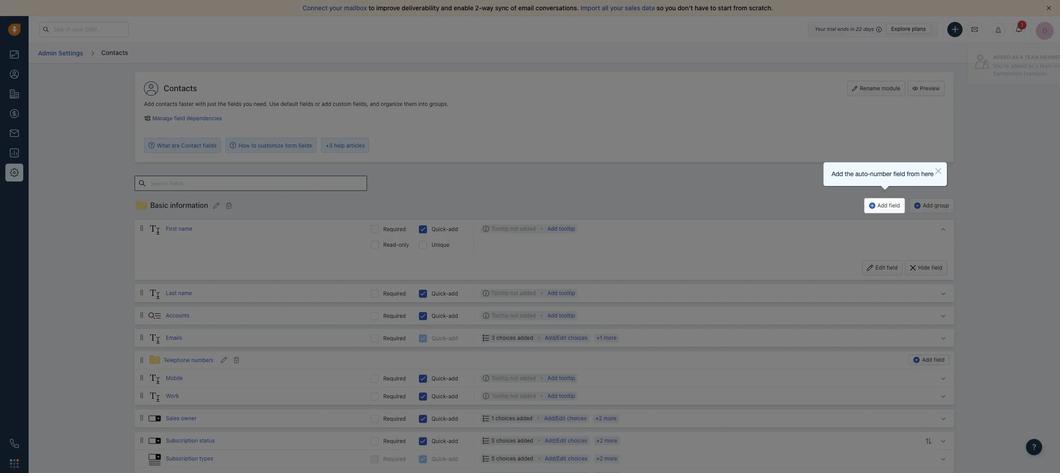 Task type: describe. For each thing, give the bounding box(es) containing it.
tooltip for last name
[[492, 290, 509, 296]]

email
[[518, 4, 534, 12]]

quick- for last name
[[432, 290, 449, 297]]

days
[[864, 26, 875, 32]]

field for right add field 'button'
[[934, 357, 945, 363]]

them
[[404, 101, 417, 107]]

quick- for subscription types
[[432, 456, 449, 462]]

telephone
[[164, 357, 190, 364]]

your
[[815, 26, 826, 32]]

articles
[[346, 142, 365, 149]]

hide
[[919, 264, 930, 271]]

just
[[207, 101, 217, 107]]

or
[[315, 101, 320, 107]]

form text image for emails
[[148, 332, 162, 346]]

added for last name
[[520, 290, 536, 296]]

sync
[[495, 4, 509, 12]]

more for types
[[605, 455, 618, 462]]

+2 for owner
[[596, 415, 602, 422]]

explore plans
[[892, 25, 926, 32]]

+3 help articles button
[[321, 138, 369, 153]]

quick-add for last name
[[432, 290, 458, 297]]

added for work
[[520, 393, 536, 399]]

1 choices added
[[492, 415, 533, 422]]

not for first name
[[510, 225, 519, 232]]

how to customize form fields link
[[230, 142, 312, 149]]

not for last name
[[510, 290, 519, 296]]

quick-add for sales owner
[[432, 415, 458, 422]]

have
[[695, 4, 709, 12]]

subscription types link
[[166, 455, 213, 462]]

tooltip for mobile
[[559, 375, 575, 381]]

add for mobile
[[449, 375, 458, 382]]

ui drag handle image for subscription status
[[139, 437, 145, 444]]

form dropdown image for sales owner
[[148, 412, 162, 425]]

in
[[851, 26, 855, 32]]

required for mobile
[[383, 375, 406, 382]]

add for sales owner
[[449, 415, 458, 422]]

hotspot (open by clicking or pressing space/enter) alert dialog
[[821, 162, 951, 194]]

add tooltip link for last name
[[548, 289, 575, 298]]

emails link
[[166, 335, 182, 341]]

1 vertical spatial add field
[[923, 357, 945, 363]]

quick- for mobile
[[432, 375, 449, 382]]

enable
[[454, 4, 474, 12]]

1 for 1 choices added
[[492, 415, 494, 422]]

subscription status
[[166, 437, 215, 444]]

add contacts faster with just the fields you need. use default fields or add custom fields, and organize them into groups.
[[144, 101, 449, 107]]

+2 for types
[[597, 455, 603, 462]]

contact
[[181, 142, 201, 149]]

rename module
[[860, 85, 901, 92]]

ends
[[838, 26, 849, 32]]

information
[[170, 201, 208, 209]]

+1 more
[[597, 335, 617, 341]]

into
[[418, 101, 428, 107]]

add tooltip for last name
[[548, 290, 575, 296]]

mobile
[[166, 375, 183, 381]]

required for emails
[[383, 335, 406, 342]]

types
[[199, 455, 213, 462]]

add for accounts
[[449, 313, 458, 319]]

add group
[[923, 202, 950, 209]]

import all your sales data link
[[581, 4, 657, 12]]

first
[[166, 225, 177, 232]]

add tooltip link for first name
[[548, 224, 575, 233]]

custom
[[333, 101, 352, 107]]

required for subscription types
[[383, 456, 406, 462]]

add for emails
[[449, 335, 458, 342]]

5 for subscription types
[[492, 455, 495, 462]]

add/edit for types
[[545, 455, 567, 462]]

edit field
[[876, 264, 898, 271]]

explore
[[892, 25, 911, 32]]

ui drag handle image for first name
[[139, 225, 145, 232]]

form text image
[[148, 390, 162, 404]]

phone element
[[5, 435, 23, 453]]

ui drag handle image for emails
[[139, 334, 145, 341]]

required for sales owner
[[383, 415, 406, 422]]

fields right contact
[[203, 142, 217, 149]]

+1 more link
[[597, 335, 617, 341]]

required for subscription status
[[383, 438, 406, 445]]

faster
[[179, 101, 194, 107]]

3
[[492, 335, 495, 341]]

deliverability
[[402, 4, 440, 12]]

need.
[[254, 101, 268, 107]]

3 choices added
[[492, 335, 534, 341]]

fields,
[[353, 101, 368, 107]]

quick-add for accounts
[[432, 313, 458, 319]]

+3
[[326, 142, 333, 149]]

fields right the
[[228, 101, 242, 107]]

manage
[[153, 115, 173, 122]]

accounts
[[166, 312, 190, 319]]

edit field button
[[862, 260, 903, 275]]

only
[[399, 241, 409, 248]]

contacts
[[156, 101, 178, 107]]

add for first name
[[449, 226, 458, 233]]

send email image
[[972, 25, 978, 33]]

added for accounts
[[520, 312, 536, 319]]

quick- for sales owner
[[432, 415, 449, 422]]

edit
[[876, 264, 886, 271]]

Search fields text field
[[135, 176, 367, 191]]

0 horizontal spatial contacts
[[101, 49, 128, 56]]

help
[[334, 142, 345, 149]]

all
[[602, 4, 609, 12]]

0 vertical spatial add field
[[878, 202, 900, 209]]

hide field button
[[905, 260, 948, 275]]

added for first name
[[520, 225, 536, 232]]

subscription status link
[[166, 437, 215, 444]]

sales owner
[[166, 415, 197, 422]]

manage field dependencies link
[[144, 115, 227, 122]]

ui drag handle image for last name
[[139, 289, 145, 296]]

added for subscription types
[[518, 455, 534, 462]]

use
[[269, 101, 279, 107]]

0 horizontal spatial you
[[243, 101, 252, 107]]

how
[[239, 142, 250, 149]]

fields right form
[[299, 142, 312, 149]]

+3 help articles link
[[326, 142, 365, 149]]

1 horizontal spatial you
[[666, 4, 676, 12]]

form text image for mobile
[[148, 373, 162, 386]]

2 your from the left
[[610, 4, 624, 12]]

5 for subscription status
[[492, 437, 495, 444]]

field inside manage field dependencies 'link'
[[174, 115, 185, 122]]

tooltip for accounts
[[492, 312, 509, 319]]

first name link
[[166, 225, 192, 232]]

tooltip for first name
[[492, 225, 509, 232]]

subscription for subscription types
[[166, 455, 198, 462]]

form dropdown image
[[148, 470, 162, 473]]

quick- for accounts
[[432, 313, 449, 319]]

add for work
[[449, 393, 458, 400]]

added for sales owner
[[517, 415, 533, 422]]

admin settings link
[[38, 46, 83, 60]]

5 choices added for subscription status
[[492, 437, 534, 444]]

1 horizontal spatial add field button
[[909, 355, 950, 366]]

last name link
[[166, 290, 192, 296]]

quick- for work
[[432, 393, 449, 400]]

add/edit choices link for types
[[545, 454, 588, 463]]

last name
[[166, 290, 192, 296]]

sales
[[625, 4, 640, 12]]

add tooltip link for work
[[548, 392, 575, 401]]

add tooltip link for mobile
[[548, 374, 575, 383]]

read-
[[383, 241, 399, 248]]

plans
[[912, 25, 926, 32]]

add/edit choices for status
[[545, 437, 588, 444]]

owner
[[181, 415, 197, 422]]

form
[[285, 142, 297, 149]]

ui drag handle image for accounts
[[139, 312, 145, 318]]

+1
[[597, 335, 603, 341]]

sales owner link
[[166, 415, 197, 422]]

1 horizontal spatial to
[[369, 4, 375, 12]]

+2 more link for subscription status
[[597, 437, 618, 444]]

admin
[[38, 49, 57, 57]]

telephone numbers
[[164, 357, 214, 364]]

module
[[882, 85, 901, 92]]

name for last name
[[178, 290, 192, 296]]

manage field dependencies
[[153, 115, 222, 122]]

+2 for status
[[597, 437, 603, 444]]



Task type: locate. For each thing, give the bounding box(es) containing it.
add for subscription status
[[449, 438, 458, 445]]

5 ui drag handle image from the top
[[139, 437, 145, 444]]

add field button
[[864, 198, 905, 213], [909, 355, 950, 366]]

quick-add for first name
[[432, 226, 458, 233]]

what's new image
[[996, 27, 1002, 33]]

1 tooltip from the top
[[492, 225, 509, 232]]

add/edit choices link
[[545, 334, 588, 343], [544, 414, 587, 423], [545, 437, 588, 445], [545, 454, 588, 463]]

0 horizontal spatial to
[[251, 142, 256, 149]]

2 5 choices added from the top
[[492, 455, 534, 462]]

7 quick- from the top
[[432, 415, 449, 422]]

9 quick- from the top
[[432, 456, 449, 462]]

emails
[[166, 335, 182, 341]]

contacts
[[101, 49, 128, 56], [164, 84, 197, 93]]

7 quick-add from the top
[[432, 415, 458, 422]]

1 horizontal spatial add field
[[923, 357, 945, 363]]

+2 more
[[596, 415, 617, 422], [597, 437, 618, 444], [597, 455, 618, 462]]

field for hide field button
[[932, 264, 943, 271]]

3 not from the top
[[510, 312, 519, 319]]

6 quick-add from the top
[[432, 393, 458, 400]]

1 tooltip not added from the top
[[492, 225, 536, 232]]

work link
[[166, 393, 179, 399]]

tooltip not added for mobile
[[492, 375, 536, 381]]

6 quick- from the top
[[432, 393, 449, 400]]

1 form dropdown image from the top
[[148, 412, 162, 425]]

quick- for subscription status
[[432, 438, 449, 445]]

4 tooltip from the top
[[559, 375, 575, 381]]

you left need.
[[243, 101, 252, 107]]

add tooltip for first name
[[548, 225, 575, 232]]

+3 help articles
[[326, 142, 365, 149]]

tooltip not added for first name
[[492, 225, 536, 232]]

3 ui drag handle image from the top
[[139, 392, 145, 399]]

more for status
[[605, 437, 618, 444]]

add/edit choices link for status
[[545, 437, 588, 445]]

0 horizontal spatial your
[[329, 4, 343, 12]]

22
[[856, 26, 862, 32]]

hide field
[[919, 264, 943, 271]]

2 form text image from the top
[[148, 288, 162, 301]]

1 not from the top
[[510, 225, 519, 232]]

1 horizontal spatial your
[[610, 4, 624, 12]]

5 tooltip not added from the top
[[492, 393, 536, 399]]

1 horizontal spatial 1
[[1021, 21, 1024, 28]]

explore plans link
[[887, 24, 931, 34]]

what are contact fields
[[157, 142, 217, 149]]

added for mobile
[[520, 375, 536, 381]]

5
[[492, 437, 495, 444], [492, 455, 495, 462]]

8 quick- from the top
[[432, 438, 449, 445]]

1 vertical spatial name
[[178, 290, 192, 296]]

tooltip for first name
[[559, 225, 575, 232]]

4 quick- from the top
[[432, 335, 449, 342]]

quick- for first name
[[432, 226, 449, 233]]

3 add tooltip link from the top
[[548, 311, 575, 320]]

1 5 from the top
[[492, 437, 495, 444]]

tooltip not added for accounts
[[492, 312, 536, 319]]

added for subscription status
[[518, 437, 534, 444]]

your right "all" at the top right
[[610, 4, 624, 12]]

subscription types
[[166, 455, 213, 462]]

form dropdown image left sales
[[148, 412, 162, 425]]

2 ui drag handle image from the top
[[139, 357, 145, 364]]

+2 more link
[[596, 415, 617, 422], [597, 437, 618, 444], [597, 455, 618, 462]]

1 link
[[1013, 20, 1027, 36]]

import
[[581, 4, 600, 12]]

add/edit choices for owner
[[544, 415, 587, 422]]

tooltip for accounts
[[559, 312, 575, 319]]

2 ui drag handle image from the top
[[139, 289, 145, 296]]

1 ui drag handle image from the top
[[139, 225, 145, 232]]

9 required from the top
[[383, 456, 406, 462]]

not for mobile
[[510, 375, 519, 381]]

tooltip not added for work
[[492, 393, 536, 399]]

2 add tooltip link from the top
[[548, 289, 575, 298]]

required for first name
[[383, 226, 406, 233]]

ui drag handle image left last
[[139, 289, 145, 296]]

form text image left last
[[148, 288, 162, 301]]

ui drag handle image left mobile
[[139, 374, 145, 381]]

add/edit choices for types
[[545, 455, 588, 462]]

add/edit
[[545, 335, 567, 341], [544, 415, 566, 422], [545, 437, 567, 444], [545, 455, 567, 462]]

add for last name
[[449, 290, 458, 297]]

to left start
[[711, 4, 717, 12]]

0 vertical spatial form dropdown image
[[148, 412, 162, 425]]

3 quick- from the top
[[432, 313, 449, 319]]

tooltip for last name
[[559, 290, 575, 296]]

1 vertical spatial 1
[[492, 415, 494, 422]]

add tooltip link
[[548, 224, 575, 233], [548, 289, 575, 298], [548, 311, 575, 320], [548, 374, 575, 383], [548, 392, 575, 401]]

field inside edit field button
[[887, 264, 898, 271]]

1 inside 1 link
[[1021, 21, 1024, 28]]

4 quick-add from the top
[[432, 335, 458, 342]]

3 quick-add from the top
[[432, 313, 458, 319]]

required
[[383, 226, 406, 233], [383, 290, 406, 297], [383, 313, 406, 319], [383, 335, 406, 342], [383, 375, 406, 382], [383, 393, 406, 400], [383, 415, 406, 422], [383, 438, 406, 445], [383, 456, 406, 462]]

tooltip for work
[[559, 393, 575, 399]]

4 add tooltip from the top
[[548, 375, 575, 381]]

connect your mailbox link
[[303, 4, 369, 12]]

admin settings
[[38, 49, 83, 57]]

4 form text image from the top
[[148, 373, 162, 386]]

you right so
[[666, 4, 676, 12]]

tooltip for work
[[492, 393, 509, 399]]

add inside button
[[923, 202, 933, 209]]

first name
[[166, 225, 192, 232]]

0 horizontal spatial add field button
[[864, 198, 905, 213]]

3 tooltip not added from the top
[[492, 312, 536, 319]]

organize
[[381, 101, 403, 107]]

mailbox
[[344, 4, 367, 12]]

tooltip
[[492, 225, 509, 232], [492, 290, 509, 296], [492, 312, 509, 319], [492, 375, 509, 381], [492, 393, 509, 399]]

2 5 from the top
[[492, 455, 495, 462]]

more for owner
[[604, 415, 617, 422]]

quick-add for subscription status
[[432, 438, 458, 445]]

+2 more link for subscription types
[[597, 455, 618, 462]]

you
[[666, 4, 676, 12], [243, 101, 252, 107]]

4 ui drag handle image from the top
[[139, 374, 145, 381]]

2 quick- from the top
[[432, 290, 449, 297]]

added
[[520, 225, 536, 232], [520, 290, 536, 296], [520, 312, 536, 319], [518, 335, 534, 341], [520, 375, 536, 381], [520, 393, 536, 399], [517, 415, 533, 422], [518, 437, 534, 444], [518, 455, 534, 462]]

0 vertical spatial 5 choices added
[[492, 437, 534, 444]]

5 quick- from the top
[[432, 375, 449, 382]]

field
[[174, 115, 185, 122], [889, 202, 900, 209], [887, 264, 898, 271], [932, 264, 943, 271], [934, 357, 945, 363]]

subscription for subscription status
[[166, 437, 198, 444]]

quick-add for subscription types
[[432, 456, 458, 462]]

quick-
[[432, 226, 449, 233], [432, 290, 449, 297], [432, 313, 449, 319], [432, 335, 449, 342], [432, 375, 449, 382], [432, 393, 449, 400], [432, 415, 449, 422], [432, 438, 449, 445], [432, 456, 449, 462]]

1 vertical spatial +2
[[597, 437, 603, 444]]

add
[[322, 101, 331, 107], [449, 226, 458, 233], [449, 290, 458, 297], [449, 313, 458, 319], [449, 335, 458, 342], [449, 375, 458, 382], [449, 393, 458, 400], [449, 415, 458, 422], [449, 438, 458, 445], [449, 456, 458, 462]]

connect
[[303, 4, 328, 12]]

improve
[[376, 4, 400, 12]]

rename
[[860, 85, 880, 92]]

quick-add for work
[[432, 393, 458, 400]]

0 horizontal spatial and
[[370, 101, 379, 107]]

3 tooltip from the top
[[492, 312, 509, 319]]

subscription up subscription types link
[[166, 437, 198, 444]]

+2 more link for sales owner
[[596, 415, 617, 422]]

4 tooltip from the top
[[492, 375, 509, 381]]

don't
[[678, 4, 693, 12]]

add for subscription types
[[449, 456, 458, 462]]

3 ui drag handle image from the top
[[139, 334, 145, 341]]

1
[[1021, 21, 1024, 28], [492, 415, 494, 422]]

preview button
[[908, 81, 945, 96]]

+2 more for types
[[597, 455, 618, 462]]

1 subscription from the top
[[166, 437, 198, 444]]

1 add tooltip from the top
[[548, 225, 575, 232]]

1 required from the top
[[383, 226, 406, 233]]

2 form dropdown image from the top
[[148, 434, 162, 448]]

to right mailbox
[[369, 4, 375, 12]]

+2 more for status
[[597, 437, 618, 444]]

ui drag handle image
[[139, 225, 145, 232], [139, 289, 145, 296], [139, 334, 145, 341], [139, 374, 145, 381]]

2 add tooltip from the top
[[548, 290, 575, 296]]

close image
[[1047, 6, 1052, 10]]

3 tooltip from the top
[[559, 312, 575, 319]]

add tooltip link for accounts
[[548, 311, 575, 320]]

quick-add for emails
[[432, 335, 458, 342]]

Search your CRM... text field
[[39, 22, 129, 37]]

1 tooltip from the top
[[559, 225, 575, 232]]

more
[[604, 335, 617, 341], [604, 415, 617, 422], [605, 437, 618, 444], [605, 455, 618, 462]]

form dropdown image up "form multi_select_dropdown" image in the left of the page
[[148, 434, 162, 448]]

preview
[[920, 85, 940, 92]]

form auto_complete image
[[148, 309, 162, 322]]

form text image left first on the top of the page
[[148, 223, 162, 237]]

0 vertical spatial you
[[666, 4, 676, 12]]

form text image for first name
[[148, 223, 162, 237]]

contacts down search your crm... text box
[[101, 49, 128, 56]]

ui drag handle image
[[139, 312, 145, 318], [139, 357, 145, 364], [139, 392, 145, 399], [139, 415, 145, 421], [139, 437, 145, 444]]

2 tooltip not added from the top
[[492, 290, 536, 296]]

2 not from the top
[[510, 290, 519, 296]]

1 vertical spatial you
[[243, 101, 252, 107]]

name right first on the top of the page
[[179, 225, 192, 232]]

2-
[[475, 4, 482, 12]]

are
[[172, 142, 180, 149]]

not for work
[[510, 393, 519, 399]]

2 tooltip from the top
[[492, 290, 509, 296]]

add tooltip
[[548, 225, 575, 232], [548, 290, 575, 296], [548, 312, 575, 319], [548, 375, 575, 381], [548, 393, 575, 399]]

read-only
[[383, 241, 409, 248]]

add/edit choices link for owner
[[544, 414, 587, 423]]

form text image left emails
[[148, 332, 162, 346]]

1 vertical spatial form dropdown image
[[148, 434, 162, 448]]

5 tooltip from the top
[[559, 393, 575, 399]]

0 vertical spatial subscription
[[166, 437, 198, 444]]

0 vertical spatial and
[[441, 4, 452, 12]]

4 not from the top
[[510, 375, 519, 381]]

1 for 1
[[1021, 21, 1024, 28]]

1 quick- from the top
[[432, 226, 449, 233]]

choices
[[497, 335, 516, 341], [568, 335, 588, 341], [496, 415, 515, 422], [567, 415, 587, 422], [497, 437, 516, 444], [568, 437, 588, 444], [497, 455, 516, 462], [568, 455, 588, 462]]

1 form text image from the top
[[148, 223, 162, 237]]

mobile link
[[166, 375, 183, 381]]

4 tooltip not added from the top
[[492, 375, 536, 381]]

freshworks switcher image
[[10, 459, 19, 468]]

form dropdown image
[[148, 412, 162, 425], [148, 434, 162, 448]]

7 required from the top
[[383, 415, 406, 422]]

added for emails
[[518, 335, 534, 341]]

add tooltip for work
[[548, 393, 575, 399]]

1 horizontal spatial and
[[441, 4, 452, 12]]

2 vertical spatial +2 more
[[597, 455, 618, 462]]

tooltip
[[559, 225, 575, 232], [559, 290, 575, 296], [559, 312, 575, 319], [559, 375, 575, 381], [559, 393, 575, 399]]

9 quick-add from the top
[[432, 456, 458, 462]]

ui drag handle image for telephone numbers
[[139, 357, 145, 364]]

0 vertical spatial 1
[[1021, 21, 1024, 28]]

2 required from the top
[[383, 290, 406, 297]]

5 quick-add from the top
[[432, 375, 458, 382]]

1 vertical spatial subscription
[[166, 455, 198, 462]]

1 ui drag handle image from the top
[[139, 312, 145, 318]]

quick- for emails
[[432, 335, 449, 342]]

add tooltip for mobile
[[548, 375, 575, 381]]

form text image for last name
[[148, 288, 162, 301]]

5 not from the top
[[510, 393, 519, 399]]

fields left or
[[300, 101, 314, 107]]

5 add tooltip from the top
[[548, 393, 575, 399]]

0 vertical spatial 5
[[492, 437, 495, 444]]

customize
[[258, 142, 284, 149]]

3 add tooltip from the top
[[548, 312, 575, 319]]

8 required from the top
[[383, 438, 406, 445]]

4 ui drag handle image from the top
[[139, 415, 145, 421]]

ui drag handle image for sales owner
[[139, 415, 145, 421]]

1 add tooltip link from the top
[[548, 224, 575, 233]]

1 vertical spatial 5
[[492, 455, 495, 462]]

ui drag handle image for mobile
[[139, 374, 145, 381]]

0 vertical spatial +2 more
[[596, 415, 617, 422]]

from
[[734, 4, 748, 12]]

0 vertical spatial contacts
[[101, 49, 128, 56]]

1 vertical spatial +2 more link
[[597, 437, 618, 444]]

and left enable
[[441, 4, 452, 12]]

1 vertical spatial add field button
[[909, 355, 950, 366]]

+2
[[596, 415, 602, 422], [597, 437, 603, 444], [597, 455, 603, 462]]

subscription
[[166, 437, 198, 444], [166, 455, 198, 462]]

8 quick-add from the top
[[432, 438, 458, 445]]

0 vertical spatial +2 more link
[[596, 415, 617, 422]]

the
[[218, 101, 226, 107]]

default
[[281, 101, 298, 107]]

1 5 choices added from the top
[[492, 437, 534, 444]]

ui drag handle image left emails
[[139, 334, 145, 341]]

required for work
[[383, 393, 406, 400]]

0 vertical spatial add field button
[[864, 198, 905, 213]]

0 vertical spatial name
[[179, 225, 192, 232]]

groups.
[[430, 101, 449, 107]]

and right fields,
[[370, 101, 379, 107]]

3 form text image from the top
[[148, 332, 162, 346]]

rename module button
[[848, 81, 906, 96]]

data
[[642, 4, 655, 12]]

form dropdown image for subscription status
[[148, 434, 162, 448]]

work
[[166, 393, 179, 399]]

form text image
[[148, 223, 162, 237], [148, 288, 162, 301], [148, 332, 162, 346], [148, 373, 162, 386]]

1 horizontal spatial contacts
[[164, 84, 197, 93]]

not for accounts
[[510, 312, 519, 319]]

ui drag handle image for work
[[139, 392, 145, 399]]

telephone numbers link
[[164, 356, 214, 364]]

2 subscription from the top
[[166, 455, 198, 462]]

2 horizontal spatial to
[[711, 4, 717, 12]]

required for accounts
[[383, 313, 406, 319]]

what
[[157, 142, 170, 149]]

what are contact fields link
[[149, 142, 217, 149]]

5 tooltip from the top
[[492, 393, 509, 399]]

way
[[482, 4, 494, 12]]

quick-add for mobile
[[432, 375, 458, 382]]

2 vertical spatial +2
[[597, 455, 603, 462]]

add/edit choices
[[545, 335, 588, 341], [544, 415, 587, 422], [545, 437, 588, 444], [545, 455, 588, 462]]

quick-add
[[432, 226, 458, 233], [432, 290, 458, 297], [432, 313, 458, 319], [432, 335, 458, 342], [432, 375, 458, 382], [432, 393, 458, 400], [432, 415, 458, 422], [432, 438, 458, 445], [432, 456, 458, 462]]

to right how
[[251, 142, 256, 149]]

3 required from the top
[[383, 313, 406, 319]]

add tooltip for accounts
[[548, 312, 575, 319]]

with
[[195, 101, 206, 107]]

phone image
[[10, 439, 19, 448]]

2 quick-add from the top
[[432, 290, 458, 297]]

how to customize form fields
[[239, 142, 312, 149]]

contacts up faster
[[164, 84, 197, 93]]

1 quick-add from the top
[[432, 226, 458, 233]]

subscription down subscription status
[[166, 455, 198, 462]]

dependencies
[[187, 115, 222, 122]]

0 horizontal spatial 1
[[492, 415, 494, 422]]

trial
[[827, 26, 836, 32]]

4 required from the top
[[383, 335, 406, 342]]

2 vertical spatial +2 more link
[[597, 455, 618, 462]]

5 add tooltip link from the top
[[548, 392, 575, 401]]

form multi_select_dropdown image
[[148, 453, 162, 466]]

6 required from the top
[[383, 393, 406, 400]]

1 vertical spatial +2 more
[[597, 437, 618, 444]]

4 add tooltip link from the top
[[548, 374, 575, 383]]

name right last
[[178, 290, 192, 296]]

field for edit field button
[[887, 264, 898, 271]]

group
[[935, 202, 950, 209]]

numbers
[[191, 357, 214, 364]]

0 horizontal spatial add field
[[878, 202, 900, 209]]

1 vertical spatial contacts
[[164, 84, 197, 93]]

unique
[[432, 241, 450, 248]]

field for the leftmost add field 'button'
[[889, 202, 900, 209]]

2 tooltip from the top
[[559, 290, 575, 296]]

tooltip not added for last name
[[492, 290, 536, 296]]

field inside hide field button
[[932, 264, 943, 271]]

settings
[[58, 49, 83, 57]]

1 vertical spatial and
[[370, 101, 379, 107]]

your left mailbox
[[329, 4, 343, 12]]

0 vertical spatial +2
[[596, 415, 602, 422]]

so
[[657, 4, 664, 12]]

form text image up form text icon
[[148, 373, 162, 386]]

tooltip for mobile
[[492, 375, 509, 381]]

1 vertical spatial 5 choices added
[[492, 455, 534, 462]]

1 your from the left
[[329, 4, 343, 12]]

5 required from the top
[[383, 375, 406, 382]]

5 choices added for subscription types
[[492, 455, 534, 462]]

ui drag handle image left first on the top of the page
[[139, 225, 145, 232]]



Task type: vqa. For each thing, say whether or not it's contained in the screenshot.
+2 related to owner
yes



